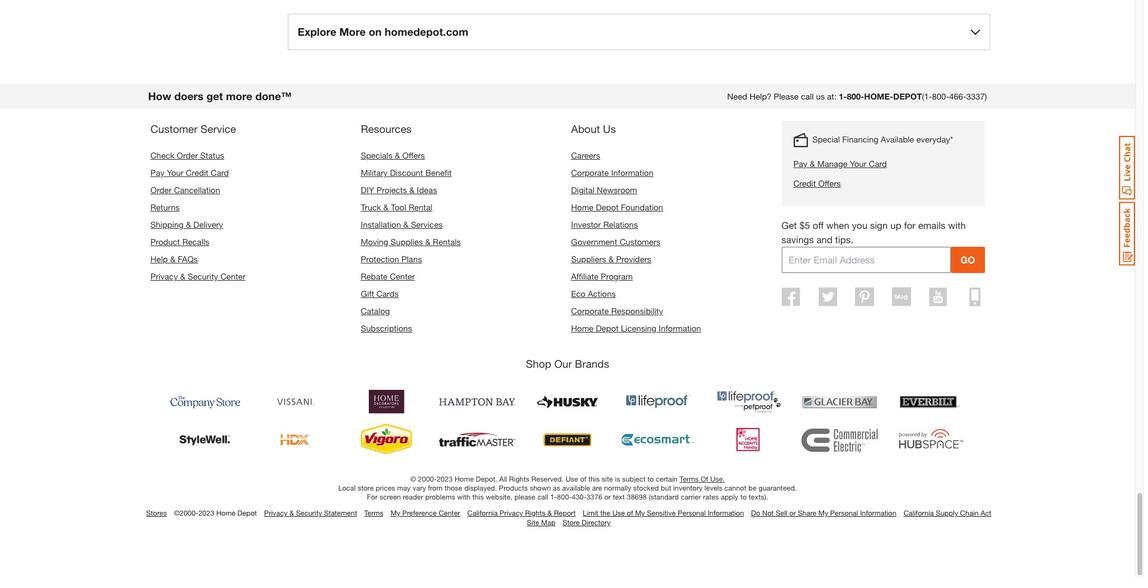 Task type: vqa. For each thing, say whether or not it's contained in the screenshot.
Ideas
yes



Task type: locate. For each thing, give the bounding box(es) containing it.
1 vertical spatial this
[[473, 493, 484, 502]]

1- inside © 2000-2023 home depot. all rights reserved. use of this site is subject to certain terms of use. local store prices may vary from those displayed. products shown as available are normally stocked but inventory levels cannot be guaranteed. for screen reader problems with this website, please call 1-800-430-3376 or text 38698 (standard carrier rates apply to texts).
[[551, 493, 557, 502]]

1 horizontal spatial 1-
[[839, 91, 847, 102]]

2 california from the left
[[904, 509, 935, 518]]

california left supply
[[904, 509, 935, 518]]

0 horizontal spatial credit
[[186, 168, 209, 178]]

this down depot.
[[473, 493, 484, 502]]

1 horizontal spatial call
[[802, 91, 814, 102]]

1 vertical spatial of
[[627, 509, 634, 518]]

0 horizontal spatial pay
[[151, 168, 165, 178]]

terms left of
[[680, 475, 699, 484]]

security down faqs in the left of the page
[[188, 272, 218, 282]]

call left us
[[802, 91, 814, 102]]

0 vertical spatial depot
[[596, 202, 619, 212]]

home depot licensing information
[[572, 323, 702, 334]]

center down plans
[[390, 272, 415, 282]]

privacy for privacy & security center
[[151, 272, 178, 282]]

your down "financing"
[[850, 159, 867, 169]]

800- inside © 2000-2023 home depot. all rights reserved. use of this site is subject to certain terms of use. local store prices may vary from those displayed. products shown as available are normally stocked but inventory levels cannot be guaranteed. for screen reader problems with this website, please call 1-800-430-3376 or text 38698 (standard carrier rates apply to texts).
[[557, 493, 572, 502]]

personal
[[678, 509, 706, 518], [831, 509, 859, 518]]

credit offers
[[794, 178, 841, 189]]

check order status
[[151, 150, 224, 161]]

vary
[[413, 484, 426, 493]]

about us
[[572, 122, 616, 136]]

of down "38698"
[[627, 509, 634, 518]]

3337)
[[967, 91, 988, 102]]

providers
[[617, 254, 652, 264]]

1 horizontal spatial security
[[296, 509, 322, 518]]

0 horizontal spatial this
[[473, 493, 484, 502]]

1 horizontal spatial order
[[177, 150, 198, 161]]

california for california supply chain act
[[904, 509, 935, 518]]

1 horizontal spatial pay
[[794, 159, 808, 169]]

for
[[367, 493, 378, 502]]

with
[[949, 220, 966, 231], [457, 493, 471, 502]]

1-
[[839, 91, 847, 102], [551, 493, 557, 502]]

the
[[601, 509, 611, 518]]

depot for licensing
[[596, 323, 619, 334]]

trafficmaster image
[[439, 424, 515, 457]]

with right problems
[[457, 493, 471, 502]]

1 corporate from the top
[[572, 168, 609, 178]]

0 horizontal spatial terms
[[364, 509, 384, 518]]

or inside © 2000-2023 home depot. all rights reserved. use of this site is subject to certain terms of use. local store prices may vary from those displayed. products shown as available are normally stocked but inventory levels cannot be guaranteed. for screen reader problems with this website, please call 1-800-430-3376 or text 38698 (standard carrier rates apply to texts).
[[605, 493, 611, 502]]

security
[[188, 272, 218, 282], [296, 509, 322, 518]]

explore more on homedepot.com
[[298, 25, 469, 38]]

0 horizontal spatial use
[[566, 475, 579, 484]]

licensing
[[621, 323, 657, 334]]

my down "38698"
[[636, 509, 645, 518]]

& right help
[[170, 254, 175, 264]]

to left the certain
[[648, 475, 654, 484]]

gift cards link
[[361, 289, 399, 299]]

sign
[[871, 220, 888, 231]]

1 vertical spatial depot
[[596, 323, 619, 334]]

do not sell or share my personal information
[[752, 509, 897, 518]]

rentals
[[433, 237, 461, 247]]

order
[[177, 150, 198, 161], [151, 185, 172, 195]]

texts).
[[749, 493, 769, 502]]

reader
[[403, 493, 424, 502]]

california down "website,"
[[468, 509, 498, 518]]

center down problems
[[439, 509, 461, 518]]

or right sell
[[790, 509, 796, 518]]

1 horizontal spatial credit
[[794, 178, 817, 189]]

800- right at:
[[847, 91, 865, 102]]

your up order cancellation
[[167, 168, 184, 178]]

800- right depot
[[933, 91, 950, 102]]

0 vertical spatial with
[[949, 220, 966, 231]]

0 vertical spatial rights
[[509, 475, 530, 484]]

0 horizontal spatial 800-
[[557, 493, 572, 502]]

1 horizontal spatial my
[[636, 509, 645, 518]]

1 horizontal spatial privacy
[[264, 509, 288, 518]]

0 horizontal spatial 1-
[[551, 493, 557, 502]]

home depot foundation
[[572, 202, 664, 212]]

but
[[661, 484, 672, 493]]

do not sell or share my personal information link
[[752, 509, 897, 518]]

& up military discount benefit
[[395, 150, 400, 161]]

& for truck & tool rental
[[384, 202, 389, 212]]

personal down carrier on the right of page
[[678, 509, 706, 518]]

home-
[[865, 91, 894, 102]]

when
[[827, 220, 850, 231]]

credit
[[186, 168, 209, 178], [794, 178, 817, 189]]

use right the
[[613, 509, 625, 518]]

sensitive
[[647, 509, 676, 518]]

affiliate
[[572, 272, 599, 282]]

rights inside © 2000-2023 home depot. all rights reserved. use of this site is subject to certain terms of use. local store prices may vary from those displayed. products shown as available are normally stocked but inventory levels cannot be guaranteed. for screen reader problems with this website, please call 1-800-430-3376 or text 38698 (standard carrier rates apply to texts).
[[509, 475, 530, 484]]

home depot blog image
[[893, 288, 911, 307]]

0 horizontal spatial with
[[457, 493, 471, 502]]

my
[[391, 509, 401, 518], [636, 509, 645, 518], [819, 509, 829, 518]]

1 vertical spatial with
[[457, 493, 471, 502]]

& for pay & manage your card
[[810, 159, 816, 169]]

1 california from the left
[[468, 509, 498, 518]]

my right share
[[819, 509, 829, 518]]

stores link
[[146, 509, 167, 518]]

relations
[[604, 220, 638, 230]]

pay down check
[[151, 168, 165, 178]]

card inside pay & manage your card link
[[869, 159, 887, 169]]

800- up "report"
[[557, 493, 572, 502]]

pay for pay your credit card
[[151, 168, 165, 178]]

are
[[593, 484, 603, 493]]

everbilt image
[[892, 385, 969, 419]]

1 vertical spatial to
[[741, 493, 747, 502]]

0 horizontal spatial personal
[[678, 509, 706, 518]]

& down government customers link
[[609, 254, 614, 264]]

subscriptions
[[361, 323, 412, 334]]

my down screen
[[391, 509, 401, 518]]

cannot
[[725, 484, 747, 493]]

2 corporate from the top
[[572, 306, 609, 316]]

1- down reserved.
[[551, 493, 557, 502]]

0 horizontal spatial privacy
[[151, 272, 178, 282]]

0 horizontal spatial california
[[468, 509, 498, 518]]

& down faqs in the left of the page
[[180, 272, 185, 282]]

corporate for corporate information
[[572, 168, 609, 178]]

0 vertical spatial terms
[[680, 475, 699, 484]]

available
[[881, 134, 915, 144]]

order up returns
[[151, 185, 172, 195]]

foundation
[[621, 202, 664, 212]]

this left site
[[589, 475, 600, 484]]

1 vertical spatial 2023
[[198, 509, 214, 518]]

2 vertical spatial depot
[[238, 509, 257, 518]]

1 horizontal spatial or
[[790, 509, 796, 518]]

0 vertical spatial to
[[648, 475, 654, 484]]

card down status on the left of page
[[211, 168, 229, 178]]

may
[[397, 484, 411, 493]]

0 vertical spatial 1-
[[839, 91, 847, 102]]

personal for my
[[831, 509, 859, 518]]

call
[[802, 91, 814, 102], [538, 493, 549, 502]]

terms down for
[[364, 509, 384, 518]]

card up credit offers link
[[869, 159, 887, 169]]

2 horizontal spatial center
[[439, 509, 461, 518]]

vigoro image
[[349, 424, 425, 457]]

with inside © 2000-2023 home depot. all rights reserved. use of this site is subject to certain terms of use. local store prices may vary from those displayed. products shown as available are normally stocked but inventory levels cannot be guaranteed. for screen reader problems with this website, please call 1-800-430-3376 or text 38698 (standard carrier rates apply to texts).
[[457, 493, 471, 502]]

get $5 off when you sign up for emails with savings and tips.
[[782, 220, 966, 245]]

2023 up problems
[[437, 475, 453, 484]]

military discount benefit
[[361, 168, 452, 178]]

2 horizontal spatial my
[[819, 509, 829, 518]]

0 horizontal spatial my
[[391, 509, 401, 518]]

installation
[[361, 220, 401, 230]]

& left the manage on the right top of the page
[[810, 159, 816, 169]]

ecosmart image
[[620, 424, 697, 457]]

credit up cancellation
[[186, 168, 209, 178]]

pay up credit offers
[[794, 159, 808, 169]]

1 vertical spatial or
[[790, 509, 796, 518]]

from
[[428, 484, 443, 493]]

2023
[[437, 475, 453, 484], [198, 509, 214, 518]]

0 vertical spatial use
[[566, 475, 579, 484]]

done™
[[255, 90, 292, 103]]

site
[[602, 475, 613, 484]]

special financing available everyday*
[[813, 134, 954, 144]]

offers up discount
[[403, 150, 425, 161]]

0 horizontal spatial call
[[538, 493, 549, 502]]

rights right the all
[[509, 475, 530, 484]]

personal for sensitive
[[678, 509, 706, 518]]

order up pay your credit card
[[177, 150, 198, 161]]

0 vertical spatial security
[[188, 272, 218, 282]]

& for help & faqs
[[170, 254, 175, 264]]

0 horizontal spatial card
[[211, 168, 229, 178]]

investor relations
[[572, 220, 638, 230]]

of left the are
[[581, 475, 587, 484]]

up
[[891, 220, 902, 231]]

0 vertical spatial or
[[605, 493, 611, 502]]

lifeproof flooring image
[[620, 385, 697, 419]]

1 vertical spatial corporate
[[572, 306, 609, 316]]

0 vertical spatial offers
[[403, 150, 425, 161]]

personal right share
[[831, 509, 859, 518]]

0 horizontal spatial order
[[151, 185, 172, 195]]

cancellation
[[174, 185, 220, 195]]

2023 inside © 2000-2023 home depot. all rights reserved. use of this site is subject to certain terms of use. local store prices may vary from those displayed. products shown as available are normally stocked but inventory levels cannot be guaranteed. for screen reader problems with this website, please call 1-800-430-3376 or text 38698 (standard carrier rates apply to texts).
[[437, 475, 453, 484]]

hampton bay image
[[439, 385, 515, 419]]

& up supplies
[[404, 220, 409, 230]]

use inside © 2000-2023 home depot. all rights reserved. use of this site is subject to certain terms of use. local store prices may vary from those displayed. products shown as available are normally stocked but inventory levels cannot be guaranteed. for screen reader problems with this website, please call 1-800-430-3376 or text 38698 (standard carrier rates apply to texts).
[[566, 475, 579, 484]]

1 horizontal spatial california
[[904, 509, 935, 518]]

0 horizontal spatial or
[[605, 493, 611, 502]]

investor relations link
[[572, 220, 638, 230]]

call left as
[[538, 493, 549, 502]]

california supply chain act link
[[904, 509, 992, 518]]

home right ©2000-
[[216, 509, 236, 518]]

doers
[[174, 90, 204, 103]]

1 vertical spatial use
[[613, 509, 625, 518]]

1 horizontal spatial center
[[390, 272, 415, 282]]

1 vertical spatial 1-
[[551, 493, 557, 502]]

with right emails
[[949, 220, 966, 231]]

©2000-2023 home depot
[[174, 509, 257, 518]]

0 vertical spatial call
[[802, 91, 814, 102]]

home left depot.
[[455, 475, 474, 484]]

& left statement
[[290, 509, 294, 518]]

corporate down careers
[[572, 168, 609, 178]]

2 personal from the left
[[831, 509, 859, 518]]

rights down please
[[525, 509, 546, 518]]

offers down the manage on the right top of the page
[[819, 178, 841, 189]]

vissani image
[[258, 385, 334, 419]]

1 vertical spatial order
[[151, 185, 172, 195]]

1- right at:
[[839, 91, 847, 102]]

status
[[200, 150, 224, 161]]

1 vertical spatial credit
[[794, 178, 817, 189]]

tips.
[[836, 234, 854, 245]]

privacy & security center
[[151, 272, 246, 282]]

card
[[869, 159, 887, 169], [211, 168, 229, 178]]

corporate information link
[[572, 168, 654, 178]]

credit down pay & manage your card
[[794, 178, 817, 189]]

0 horizontal spatial to
[[648, 475, 654, 484]]

use right as
[[566, 475, 579, 484]]

check order status link
[[151, 150, 224, 161]]

us
[[603, 122, 616, 136]]

0 vertical spatial 2023
[[437, 475, 453, 484]]

stocked
[[634, 484, 659, 493]]

1 horizontal spatial personal
[[831, 509, 859, 518]]

privacy & security statement
[[264, 509, 357, 518]]

or left text
[[605, 493, 611, 502]]

to left 'be' at the bottom right
[[741, 493, 747, 502]]

1 vertical spatial call
[[538, 493, 549, 502]]

& left ideas
[[410, 185, 415, 195]]

at:
[[828, 91, 837, 102]]

& left the tool
[[384, 202, 389, 212]]

0 horizontal spatial security
[[188, 272, 218, 282]]

1 horizontal spatial offers
[[819, 178, 841, 189]]

1 vertical spatial security
[[296, 509, 322, 518]]

with inside get $5 off when you sign up for emails with savings and tips.
[[949, 220, 966, 231]]

terms of use. link
[[680, 475, 725, 484]]

& up "recalls"
[[186, 220, 191, 230]]

digital
[[572, 185, 595, 195]]

your
[[850, 159, 867, 169], [167, 168, 184, 178]]

brands
[[575, 357, 610, 370]]

home
[[572, 202, 594, 212], [572, 323, 594, 334], [455, 475, 474, 484], [216, 509, 236, 518]]

2023 right stores
[[198, 509, 214, 518]]

corporate down the eco actions "link"
[[572, 306, 609, 316]]

my preference center
[[391, 509, 461, 518]]

center down delivery
[[221, 272, 246, 282]]

get
[[782, 220, 797, 231]]

1 horizontal spatial this
[[589, 475, 600, 484]]

1 horizontal spatial terms
[[680, 475, 699, 484]]

security left statement
[[296, 509, 322, 518]]

corporate for corporate responsibility
[[572, 306, 609, 316]]

delivery
[[194, 220, 223, 230]]

0 vertical spatial corporate
[[572, 168, 609, 178]]

diy projects & ideas
[[361, 185, 437, 195]]

0 horizontal spatial 2023
[[198, 509, 214, 518]]

&
[[395, 150, 400, 161], [810, 159, 816, 169], [410, 185, 415, 195], [384, 202, 389, 212], [186, 220, 191, 230], [404, 220, 409, 230], [426, 237, 431, 247], [170, 254, 175, 264], [609, 254, 614, 264], [180, 272, 185, 282], [290, 509, 294, 518], [548, 509, 552, 518]]

digital newsroom link
[[572, 185, 638, 195]]

0 vertical spatial of
[[581, 475, 587, 484]]

1 horizontal spatial 2023
[[437, 475, 453, 484]]

please
[[515, 493, 536, 502]]

suppliers & providers
[[572, 254, 652, 264]]

1 horizontal spatial card
[[869, 159, 887, 169]]

1 horizontal spatial with
[[949, 220, 966, 231]]

1 horizontal spatial of
[[627, 509, 634, 518]]

cards
[[377, 289, 399, 299]]

1 personal from the left
[[678, 509, 706, 518]]

pay your credit card
[[151, 168, 229, 178]]

hdx image
[[258, 424, 334, 457]]

0 horizontal spatial of
[[581, 475, 587, 484]]



Task type: describe. For each thing, give the bounding box(es) containing it.
explore more on homedepot.com button
[[288, 14, 991, 50]]

of
[[701, 475, 709, 484]]

& left "report"
[[548, 509, 552, 518]]

home depot on twitter image
[[819, 288, 838, 307]]

430-
[[572, 493, 587, 502]]

protection plans
[[361, 254, 422, 264]]

depot for foundation
[[596, 202, 619, 212]]

protection
[[361, 254, 399, 264]]

shown
[[530, 484, 551, 493]]

husky image
[[530, 385, 606, 419]]

please
[[774, 91, 799, 102]]

0 vertical spatial this
[[589, 475, 600, 484]]

©2000-
[[174, 509, 198, 518]]

eco
[[572, 289, 586, 299]]

faqs
[[178, 254, 198, 264]]

lifeproof with petproof technology carpet image
[[711, 385, 787, 419]]

order cancellation link
[[151, 185, 220, 195]]

displayed.
[[465, 484, 497, 493]]

use.
[[711, 475, 725, 484]]

1 vertical spatial terms
[[364, 509, 384, 518]]

terms link
[[364, 509, 384, 518]]

Enter Email Address text field
[[782, 247, 952, 273]]

pay for pay & manage your card
[[794, 159, 808, 169]]

recalls
[[182, 237, 209, 247]]

home depot on facebook image
[[782, 288, 801, 307]]

gift
[[361, 289, 374, 299]]

government customers
[[572, 237, 661, 247]]

1 my from the left
[[391, 509, 401, 518]]

service
[[201, 122, 236, 136]]

corporate responsibility
[[572, 306, 664, 316]]

home inside © 2000-2023 home depot. all rights reserved. use of this site is subject to certain terms of use. local store prices may vary from those displayed. products shown as available are normally stocked but inventory levels cannot be guaranteed. for screen reader problems with this website, please call 1-800-430-3376 or text 38698 (standard carrier rates apply to texts).
[[455, 475, 474, 484]]

everyday*
[[917, 134, 954, 144]]

moving
[[361, 237, 389, 247]]

& for shipping & delivery
[[186, 220, 191, 230]]

limit the use of my sensitive personal information link
[[583, 509, 745, 518]]

stylewell image
[[167, 424, 244, 457]]

affiliate program link
[[572, 272, 633, 282]]

truck & tool rental link
[[361, 202, 433, 212]]

1 horizontal spatial to
[[741, 493, 747, 502]]

savings
[[782, 234, 814, 245]]

0 vertical spatial order
[[177, 150, 198, 161]]

military
[[361, 168, 388, 178]]

catalog link
[[361, 306, 390, 316]]

help & faqs
[[151, 254, 198, 264]]

terms inside © 2000-2023 home depot. all rights reserved. use of this site is subject to certain terms of use. local store prices may vary from those displayed. products shown as available are normally stocked but inventory levels cannot be guaranteed. for screen reader problems with this website, please call 1-800-430-3376 or text 38698 (standard carrier rates apply to texts).
[[680, 475, 699, 484]]

how
[[148, 90, 171, 103]]

rebate
[[361, 272, 388, 282]]

tool
[[391, 202, 407, 212]]

statement
[[324, 509, 357, 518]]

2 my from the left
[[636, 509, 645, 518]]

is
[[615, 475, 621, 484]]

security for center
[[188, 272, 218, 282]]

feedback link image
[[1120, 202, 1136, 266]]

california for california privacy rights & report
[[468, 509, 498, 518]]

home depot on pinterest image
[[856, 288, 875, 307]]

home depot mobile apps image
[[970, 288, 982, 307]]

products
[[499, 484, 528, 493]]

on
[[369, 25, 382, 38]]

preference
[[403, 509, 437, 518]]

2 horizontal spatial privacy
[[500, 509, 523, 518]]

government customers link
[[572, 237, 661, 247]]

subject
[[623, 475, 646, 484]]

sell
[[776, 509, 788, 518]]

actions
[[588, 289, 616, 299]]

© 2000-2023 home depot. all rights reserved. use of this site is subject to certain terms of use. local store prices may vary from those displayed. products shown as available are normally stocked but inventory levels cannot be guaranteed. for screen reader problems with this website, please call 1-800-430-3376 or text 38698 (standard carrier rates apply to texts).
[[339, 475, 797, 502]]

privacy & security statement link
[[264, 509, 357, 518]]

home accents holiday image
[[711, 424, 787, 457]]

(standard
[[649, 493, 679, 502]]

0 horizontal spatial center
[[221, 272, 246, 282]]

call inside © 2000-2023 home depot. all rights reserved. use of this site is subject to certain terms of use. local store prices may vary from those displayed. products shown as available are normally stocked but inventory levels cannot be guaranteed. for screen reader problems with this website, please call 1-800-430-3376 or text 38698 (standard carrier rates apply to texts).
[[538, 493, 549, 502]]

glacier bay image
[[802, 385, 878, 419]]

certain
[[656, 475, 678, 484]]

protection plans link
[[361, 254, 422, 264]]

ideas
[[417, 185, 437, 195]]

& for installation & services
[[404, 220, 409, 230]]

0 vertical spatial credit
[[186, 168, 209, 178]]

home down eco
[[572, 323, 594, 334]]

product recalls
[[151, 237, 209, 247]]

not
[[763, 509, 774, 518]]

truck
[[361, 202, 381, 212]]

digital newsroom
[[572, 185, 638, 195]]

catalog
[[361, 306, 390, 316]]

commercial electric image
[[802, 424, 878, 457]]

1 horizontal spatial use
[[613, 509, 625, 518]]

home decorators collection image
[[349, 385, 425, 419]]

responsibility
[[612, 306, 664, 316]]

& for specials & offers
[[395, 150, 400, 161]]

1 vertical spatial offers
[[819, 178, 841, 189]]

privacy & security center link
[[151, 272, 246, 282]]

get
[[207, 90, 223, 103]]

customers
[[620, 237, 661, 247]]

privacy for privacy & security statement
[[264, 509, 288, 518]]

home depot on youtube image
[[930, 288, 948, 307]]

as
[[553, 484, 561, 493]]

diy projects & ideas link
[[361, 185, 437, 195]]

military discount benefit link
[[361, 168, 452, 178]]

defiant image
[[530, 424, 606, 457]]

inventory
[[674, 484, 703, 493]]

shipping & delivery
[[151, 220, 223, 230]]

& for privacy & security statement
[[290, 509, 294, 518]]

benefit
[[426, 168, 452, 178]]

of inside © 2000-2023 home depot. all rights reserved. use of this site is subject to certain terms of use. local store prices may vary from those displayed. products shown as available are normally stocked but inventory levels cannot be guaranteed. for screen reader problems with this website, please call 1-800-430-3376 or text 38698 (standard carrier rates apply to texts).
[[581, 475, 587, 484]]

us
[[817, 91, 825, 102]]

hubspace smart home image
[[892, 424, 969, 457]]

& down the services
[[426, 237, 431, 247]]

the company store image
[[167, 385, 244, 419]]

corporate information
[[572, 168, 654, 178]]

text
[[613, 493, 625, 502]]

supplies
[[391, 237, 423, 247]]

0 horizontal spatial your
[[167, 168, 184, 178]]

shipping & delivery link
[[151, 220, 223, 230]]

2 horizontal spatial 800-
[[933, 91, 950, 102]]

returns link
[[151, 202, 180, 212]]

& for suppliers & providers
[[609, 254, 614, 264]]

levels
[[705, 484, 723, 493]]

plans
[[402, 254, 422, 264]]

1 horizontal spatial 800-
[[847, 91, 865, 102]]

be
[[749, 484, 757, 493]]

home down 'digital'
[[572, 202, 594, 212]]

1 horizontal spatial your
[[850, 159, 867, 169]]

product recalls link
[[151, 237, 209, 247]]

you
[[853, 220, 868, 231]]

credit offers link
[[794, 177, 954, 190]]

investor
[[572, 220, 601, 230]]

help
[[151, 254, 168, 264]]

off
[[813, 220, 824, 231]]

program
[[601, 272, 633, 282]]

california privacy rights & report link
[[468, 509, 576, 518]]

live chat image
[[1120, 136, 1136, 200]]

screen
[[380, 493, 401, 502]]

1 vertical spatial rights
[[525, 509, 546, 518]]

security for statement
[[296, 509, 322, 518]]

specials & offers
[[361, 150, 425, 161]]

0 horizontal spatial offers
[[403, 150, 425, 161]]

problems
[[426, 493, 455, 502]]

limit
[[583, 509, 599, 518]]

go
[[961, 254, 976, 266]]

3 my from the left
[[819, 509, 829, 518]]

all
[[500, 475, 507, 484]]

more
[[226, 90, 253, 103]]

& for privacy & security center
[[180, 272, 185, 282]]



